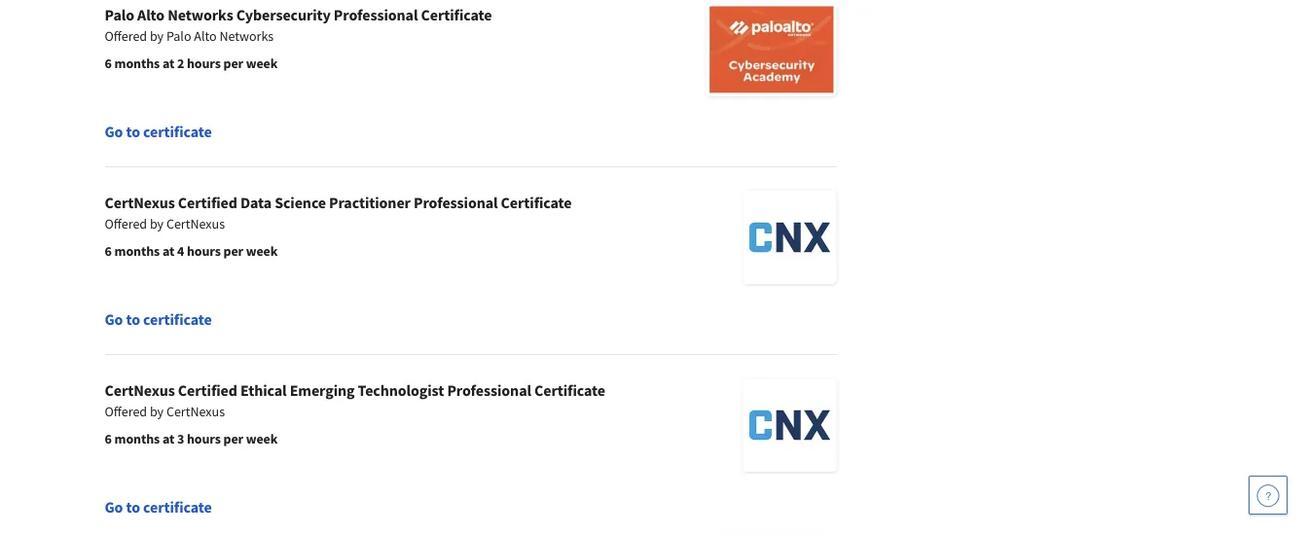 Task type: vqa. For each thing, say whether or not it's contained in the screenshot.


Task type: locate. For each thing, give the bounding box(es) containing it.
certificate for data
[[143, 309, 212, 329]]

2 certified from the top
[[178, 381, 237, 400]]

go to certificate down 4
[[105, 309, 212, 329]]

0 vertical spatial palo
[[105, 5, 134, 24]]

2 certificate from the top
[[143, 309, 212, 329]]

6
[[105, 55, 112, 72], [105, 242, 112, 260], [105, 430, 112, 448]]

6 inside "certnexus certified ethical emerging technologist professional certificate offered by certnexus 6 months at 3 hours per week"
[[105, 430, 112, 448]]

go to certificate for certnexus certified ethical emerging technologist professional certificate
[[105, 497, 212, 517]]

at for certnexus certified data science practitioner professional certificate
[[162, 242, 174, 260]]

week for ethical
[[246, 430, 278, 448]]

professional for technologist
[[447, 381, 531, 400]]

6 inside "palo alto networks cybersecurity professional certificate offered by palo alto networks 6 months at 2 hours per week"
[[105, 55, 112, 72]]

data
[[240, 193, 272, 212]]

2 vertical spatial go to certificate
[[105, 497, 212, 517]]

2 vertical spatial at
[[162, 430, 174, 448]]

certificate inside "certnexus certified ethical emerging technologist professional certificate offered by certnexus 6 months at 3 hours per week"
[[534, 381, 605, 400]]

0 vertical spatial certnexus image
[[743, 191, 836, 284]]

per inside certnexus certified data science practitioner professional certificate offered by certnexus 6 months at 4 hours per week
[[223, 242, 243, 260]]

per
[[223, 55, 243, 72], [223, 242, 243, 260], [223, 430, 243, 448]]

certified inside certnexus certified data science practitioner professional certificate offered by certnexus 6 months at 4 hours per week
[[178, 193, 237, 212]]

0 vertical spatial certificate
[[143, 122, 212, 141]]

0 vertical spatial go to certificate
[[105, 122, 212, 141]]

2 vertical spatial by
[[150, 403, 164, 420]]

6 for certnexus certified ethical emerging technologist professional certificate
[[105, 430, 112, 448]]

0 vertical spatial go
[[105, 122, 123, 141]]

1 vertical spatial go to certificate
[[105, 309, 212, 329]]

months left 2
[[114, 55, 160, 72]]

1 vertical spatial week
[[246, 242, 278, 260]]

2 vertical spatial 6
[[105, 430, 112, 448]]

week inside "certnexus certified ethical emerging technologist professional certificate offered by certnexus 6 months at 3 hours per week"
[[246, 430, 278, 448]]

certificate down 2
[[143, 122, 212, 141]]

by inside "certnexus certified ethical emerging technologist professional certificate offered by certnexus 6 months at 3 hours per week"
[[150, 403, 164, 420]]

3 per from the top
[[223, 430, 243, 448]]

per inside "palo alto networks cybersecurity professional certificate offered by palo alto networks 6 months at 2 hours per week"
[[223, 55, 243, 72]]

2
[[177, 55, 184, 72]]

2 go from the top
[[105, 309, 123, 329]]

per inside "certnexus certified ethical emerging technologist professional certificate offered by certnexus 6 months at 3 hours per week"
[[223, 430, 243, 448]]

hours right 4
[[187, 242, 221, 260]]

3 by from the top
[[150, 403, 164, 420]]

offered inside "palo alto networks cybersecurity professional certificate offered by palo alto networks 6 months at 2 hours per week"
[[105, 27, 147, 45]]

practitioner
[[329, 193, 411, 212]]

2 vertical spatial months
[[114, 430, 160, 448]]

week
[[246, 55, 278, 72], [246, 242, 278, 260], [246, 430, 278, 448]]

months left "3"
[[114, 430, 160, 448]]

0 vertical spatial certificate
[[421, 5, 492, 24]]

1 vertical spatial hours
[[187, 242, 221, 260]]

3 go from the top
[[105, 497, 123, 517]]

0 vertical spatial months
[[114, 55, 160, 72]]

at left 2
[[162, 55, 174, 72]]

week for data
[[246, 242, 278, 260]]

1 vertical spatial certified
[[178, 381, 237, 400]]

palo
[[105, 5, 134, 24], [166, 27, 191, 45]]

2 offered from the top
[[105, 215, 147, 233]]

2 vertical spatial certificate
[[143, 497, 212, 517]]

2 vertical spatial go
[[105, 497, 123, 517]]

at inside certnexus certified data science practitioner professional certificate offered by certnexus 6 months at 4 hours per week
[[162, 242, 174, 260]]

hours right "3"
[[187, 430, 221, 448]]

2 vertical spatial to
[[126, 497, 140, 517]]

go to certificate down 2
[[105, 122, 212, 141]]

0 vertical spatial certified
[[178, 193, 237, 212]]

professional
[[334, 5, 418, 24], [414, 193, 498, 212], [447, 381, 531, 400]]

2 6 from the top
[[105, 242, 112, 260]]

offered
[[105, 27, 147, 45], [105, 215, 147, 233], [105, 403, 147, 420]]

3 week from the top
[[246, 430, 278, 448]]

hours inside "certnexus certified ethical emerging technologist professional certificate offered by certnexus 6 months at 3 hours per week"
[[187, 430, 221, 448]]

professional inside certnexus certified data science practitioner professional certificate offered by certnexus 6 months at 4 hours per week
[[414, 193, 498, 212]]

1 vertical spatial certnexus image
[[743, 379, 836, 472]]

at
[[162, 55, 174, 72], [162, 242, 174, 260], [162, 430, 174, 448]]

1 vertical spatial certificate
[[143, 309, 212, 329]]

months inside "certnexus certified ethical emerging technologist professional certificate offered by certnexus 6 months at 3 hours per week"
[[114, 430, 160, 448]]

1 by from the top
[[150, 27, 164, 45]]

6 left 2
[[105, 55, 112, 72]]

certificate for ethical
[[143, 497, 212, 517]]

certificate down 4
[[143, 309, 212, 329]]

certificate inside certnexus certified data science practitioner professional certificate offered by certnexus 6 months at 4 hours per week
[[501, 193, 572, 212]]

2 to from the top
[[126, 309, 140, 329]]

0 vertical spatial hours
[[187, 55, 221, 72]]

3 certificate from the top
[[143, 497, 212, 517]]

per right "3"
[[223, 430, 243, 448]]

by inside "palo alto networks cybersecurity professional certificate offered by palo alto networks 6 months at 2 hours per week"
[[150, 27, 164, 45]]

2 vertical spatial week
[[246, 430, 278, 448]]

2 by from the top
[[150, 215, 164, 233]]

1 vertical spatial by
[[150, 215, 164, 233]]

per right 4
[[223, 242, 243, 260]]

0 vertical spatial by
[[150, 27, 164, 45]]

1 vertical spatial professional
[[414, 193, 498, 212]]

2 hours from the top
[[187, 242, 221, 260]]

2 vertical spatial certificate
[[534, 381, 605, 400]]

3 hours from the top
[[187, 430, 221, 448]]

0 vertical spatial professional
[[334, 5, 418, 24]]

hours right 2
[[187, 55, 221, 72]]

1 vertical spatial networks
[[219, 27, 274, 45]]

2 vertical spatial offered
[[105, 403, 147, 420]]

per right 2
[[223, 55, 243, 72]]

0 horizontal spatial alto
[[137, 5, 165, 24]]

week inside "palo alto networks cybersecurity professional certificate offered by palo alto networks 6 months at 2 hours per week"
[[246, 55, 278, 72]]

months
[[114, 55, 160, 72], [114, 242, 160, 260], [114, 430, 160, 448]]

certificate down "3"
[[143, 497, 212, 517]]

0 vertical spatial 6
[[105, 55, 112, 72]]

2 vertical spatial per
[[223, 430, 243, 448]]

1 6 from the top
[[105, 55, 112, 72]]

1 horizontal spatial palo
[[166, 27, 191, 45]]

certnexus image for certnexus certified ethical emerging technologist professional certificate
[[743, 379, 836, 472]]

at left 4
[[162, 242, 174, 260]]

go to certificate
[[105, 122, 212, 141], [105, 309, 212, 329], [105, 497, 212, 517]]

week down data
[[246, 242, 278, 260]]

certnexus
[[105, 193, 175, 212], [166, 215, 225, 233], [105, 381, 175, 400], [166, 403, 225, 420]]

at left "3"
[[162, 430, 174, 448]]

3 6 from the top
[[105, 430, 112, 448]]

1 go from the top
[[105, 122, 123, 141]]

2 week from the top
[[246, 242, 278, 260]]

certificate
[[421, 5, 492, 24], [501, 193, 572, 212], [534, 381, 605, 400]]

1 hours from the top
[[187, 55, 221, 72]]

3 at from the top
[[162, 430, 174, 448]]

week down ethical on the left
[[246, 430, 278, 448]]

3 months from the top
[[114, 430, 160, 448]]

to
[[126, 122, 140, 141], [126, 309, 140, 329], [126, 497, 140, 517]]

1 per from the top
[[223, 55, 243, 72]]

2 certnexus image from the top
[[743, 379, 836, 472]]

1 to from the top
[[126, 122, 140, 141]]

professional right the technologist
[[447, 381, 531, 400]]

by for certnexus certified ethical emerging technologist professional certificate
[[150, 403, 164, 420]]

1 vertical spatial 6
[[105, 242, 112, 260]]

months left 4
[[114, 242, 160, 260]]

0 vertical spatial at
[[162, 55, 174, 72]]

1 week from the top
[[246, 55, 278, 72]]

1 certified from the top
[[178, 193, 237, 212]]

professional right cybersecurity
[[334, 5, 418, 24]]

certified up "3"
[[178, 381, 237, 400]]

0 vertical spatial per
[[223, 55, 243, 72]]

professional inside "palo alto networks cybersecurity professional certificate offered by palo alto networks 6 months at 2 hours per week"
[[334, 5, 418, 24]]

week inside certnexus certified data science practitioner professional certificate offered by certnexus 6 months at 4 hours per week
[[246, 242, 278, 260]]

months inside certnexus certified data science practitioner professional certificate offered by certnexus 6 months at 4 hours per week
[[114, 242, 160, 260]]

months inside "palo alto networks cybersecurity professional certificate offered by palo alto networks 6 months at 2 hours per week"
[[114, 55, 160, 72]]

1 vertical spatial to
[[126, 309, 140, 329]]

0 vertical spatial offered
[[105, 27, 147, 45]]

1 certificate from the top
[[143, 122, 212, 141]]

go to certificate down "3"
[[105, 497, 212, 517]]

certnexus image
[[743, 191, 836, 284], [743, 379, 836, 472]]

1 certnexus image from the top
[[743, 191, 836, 284]]

professional right practitioner
[[414, 193, 498, 212]]

per for ethical
[[223, 430, 243, 448]]

1 vertical spatial per
[[223, 242, 243, 260]]

alto
[[137, 5, 165, 24], [194, 27, 217, 45]]

2 per from the top
[[223, 242, 243, 260]]

3 to from the top
[[126, 497, 140, 517]]

1 offered from the top
[[105, 27, 147, 45]]

1 vertical spatial certificate
[[501, 193, 572, 212]]

to for palo alto networks cybersecurity professional certificate
[[126, 122, 140, 141]]

networks up 2
[[168, 5, 233, 24]]

professional inside "certnexus certified ethical emerging technologist professional certificate offered by certnexus 6 months at 3 hours per week"
[[447, 381, 531, 400]]

at inside "certnexus certified ethical emerging technologist professional certificate offered by certnexus 6 months at 3 hours per week"
[[162, 430, 174, 448]]

at inside "palo alto networks cybersecurity professional certificate offered by palo alto networks 6 months at 2 hours per week"
[[162, 55, 174, 72]]

2 vertical spatial professional
[[447, 381, 531, 400]]

months for certnexus certified ethical emerging technologist professional certificate
[[114, 430, 160, 448]]

6 for certnexus certified data science practitioner professional certificate
[[105, 242, 112, 260]]

certificate
[[143, 122, 212, 141], [143, 309, 212, 329], [143, 497, 212, 517]]

hours
[[187, 55, 221, 72], [187, 242, 221, 260], [187, 430, 221, 448]]

1 at from the top
[[162, 55, 174, 72]]

1 vertical spatial go
[[105, 309, 123, 329]]

hours inside certnexus certified data science practitioner professional certificate offered by certnexus 6 months at 4 hours per week
[[187, 242, 221, 260]]

go
[[105, 122, 123, 141], [105, 309, 123, 329], [105, 497, 123, 517]]

3 go to certificate from the top
[[105, 497, 212, 517]]

offered inside certnexus certified data science practitioner professional certificate offered by certnexus 6 months at 4 hours per week
[[105, 215, 147, 233]]

certified inside "certnexus certified ethical emerging technologist professional certificate offered by certnexus 6 months at 3 hours per week"
[[178, 381, 237, 400]]

professional for practitioner
[[414, 193, 498, 212]]

offered inside "certnexus certified ethical emerging technologist professional certificate offered by certnexus 6 months at 3 hours per week"
[[105, 403, 147, 420]]

certified
[[178, 193, 237, 212], [178, 381, 237, 400]]

0 vertical spatial week
[[246, 55, 278, 72]]

certificate for technologist
[[534, 381, 605, 400]]

0 vertical spatial to
[[126, 122, 140, 141]]

networks down cybersecurity
[[219, 27, 274, 45]]

1 vertical spatial offered
[[105, 215, 147, 233]]

1 vertical spatial months
[[114, 242, 160, 260]]

by inside certnexus certified data science practitioner professional certificate offered by certnexus 6 months at 4 hours per week
[[150, 215, 164, 233]]

help center image
[[1256, 484, 1280, 507]]

2 vertical spatial hours
[[187, 430, 221, 448]]

certified left data
[[178, 193, 237, 212]]

4
[[177, 242, 184, 260]]

3 offered from the top
[[105, 403, 147, 420]]

by
[[150, 27, 164, 45], [150, 215, 164, 233], [150, 403, 164, 420]]

emerging
[[290, 381, 355, 400]]

networks
[[168, 5, 233, 24], [219, 27, 274, 45]]

certificate for networks
[[143, 122, 212, 141]]

2 months from the top
[[114, 242, 160, 260]]

6 left "3"
[[105, 430, 112, 448]]

cybersecurity
[[236, 5, 331, 24]]

1 vertical spatial at
[[162, 242, 174, 260]]

ethical
[[240, 381, 287, 400]]

1 months from the top
[[114, 55, 160, 72]]

6 left 4
[[105, 242, 112, 260]]

week down cybersecurity
[[246, 55, 278, 72]]

2 at from the top
[[162, 242, 174, 260]]

6 inside certnexus certified data science practitioner professional certificate offered by certnexus 6 months at 4 hours per week
[[105, 242, 112, 260]]

1 go to certificate from the top
[[105, 122, 212, 141]]

2 go to certificate from the top
[[105, 309, 212, 329]]

1 horizontal spatial alto
[[194, 27, 217, 45]]



Task type: describe. For each thing, give the bounding box(es) containing it.
1 vertical spatial alto
[[194, 27, 217, 45]]

by for certnexus certified data science practitioner professional certificate
[[150, 215, 164, 233]]

go to certificate for palo alto networks cybersecurity professional certificate
[[105, 122, 212, 141]]

certified for ethical
[[178, 381, 237, 400]]

to for certnexus certified data science practitioner professional certificate
[[126, 309, 140, 329]]

science
[[275, 193, 326, 212]]

per for data
[[223, 242, 243, 260]]

go for certnexus certified data science practitioner professional certificate
[[105, 309, 123, 329]]

go for palo alto networks cybersecurity professional certificate
[[105, 122, 123, 141]]

0 vertical spatial networks
[[168, 5, 233, 24]]

offered for certnexus certified data science practitioner professional certificate
[[105, 215, 147, 233]]

certificate for practitioner
[[501, 193, 572, 212]]

certnexus image for certnexus certified data science practitioner professional certificate
[[743, 191, 836, 284]]

hours inside "palo alto networks cybersecurity professional certificate offered by palo alto networks 6 months at 2 hours per week"
[[187, 55, 221, 72]]

at for certnexus certified ethical emerging technologist professional certificate
[[162, 430, 174, 448]]

offered for certnexus certified ethical emerging technologist professional certificate
[[105, 403, 147, 420]]

to for certnexus certified ethical emerging technologist professional certificate
[[126, 497, 140, 517]]

certnexus certified data science practitioner professional certificate offered by certnexus 6 months at 4 hours per week
[[105, 193, 572, 260]]

1 vertical spatial palo
[[166, 27, 191, 45]]

months for certnexus certified data science practitioner professional certificate
[[114, 242, 160, 260]]

hours for data
[[187, 242, 221, 260]]

certified for data
[[178, 193, 237, 212]]

certificate inside "palo alto networks cybersecurity professional certificate offered by palo alto networks 6 months at 2 hours per week"
[[421, 5, 492, 24]]

0 vertical spatial alto
[[137, 5, 165, 24]]

3
[[177, 430, 184, 448]]

0 horizontal spatial palo
[[105, 5, 134, 24]]

palo alto networks image
[[706, 3, 836, 96]]

technologist
[[358, 381, 444, 400]]

palo alto networks cybersecurity professional certificate offered by palo alto networks 6 months at 2 hours per week
[[105, 5, 492, 72]]

hours for ethical
[[187, 430, 221, 448]]

go to certificate for certnexus certified data science practitioner professional certificate
[[105, 309, 212, 329]]

certnexus certified ethical emerging technologist professional certificate offered by certnexus 6 months at 3 hours per week
[[105, 381, 605, 448]]

go for certnexus certified ethical emerging technologist professional certificate
[[105, 497, 123, 517]]



